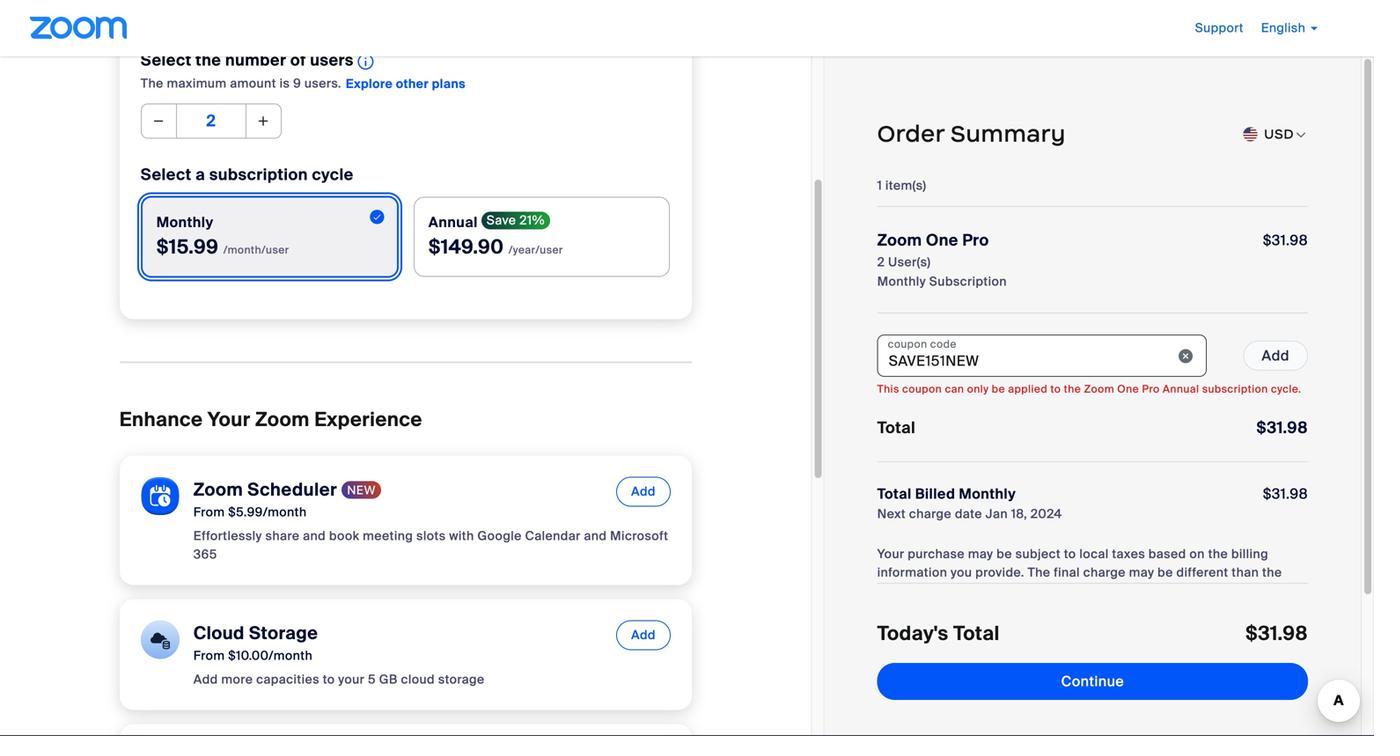 Task type: locate. For each thing, give the bounding box(es) containing it.
pro up 2 user(s) monthly subscription in the top of the page
[[963, 230, 989, 251]]

taxes
[[1112, 546, 1146, 562]]

amount inside your purchase may be subject to local taxes based on the billing information you provide. the final charge may be different than the amount shown here and will be displayed on your invoice.
[[878, 583, 924, 599]]

0 horizontal spatial pro
[[963, 230, 989, 251]]

0 vertical spatial may
[[968, 546, 994, 562]]

1 total from the top
[[878, 418, 916, 438]]

purchase
[[908, 546, 965, 562]]

your purchase may be subject to local taxes based on the billing information you provide. the final charge may be different than the amount shown here and will be displayed on your invoice.
[[878, 546, 1282, 599]]

0 horizontal spatial your
[[338, 671, 365, 688]]

is
[[280, 75, 290, 92]]

main content
[[0, 0, 825, 736]]

one up 2 user(s) monthly subscription in the top of the page
[[926, 230, 959, 251]]

1 horizontal spatial one
[[1118, 382, 1139, 396]]

and right calendar
[[584, 528, 607, 544]]

1 horizontal spatial amount
[[878, 583, 924, 599]]

1 horizontal spatial may
[[1129, 564, 1155, 581]]

2 vertical spatial add
[[631, 627, 656, 643]]

total for total billed monthly
[[878, 485, 912, 503]]

zoom up user(s)
[[878, 230, 922, 251]]

the
[[141, 75, 164, 92], [1028, 564, 1051, 581]]

may up you on the bottom right of the page
[[968, 546, 994, 562]]

cloud storage from $10.00/month
[[194, 622, 318, 664]]

0 vertical spatial to
[[1051, 382, 1061, 396]]

cloud up the add
[[194, 622, 245, 645]]

monthly
[[878, 273, 926, 290], [959, 485, 1016, 503]]

1 vertical spatial add
[[631, 483, 656, 500]]

0 horizontal spatial to
[[323, 671, 335, 688]]

to right capacities on the left bottom of page
[[323, 671, 335, 688]]

select the number of users application
[[141, 49, 374, 73]]

new image
[[342, 481, 381, 499]]

1 vertical spatial one
[[1118, 382, 1139, 396]]

information
[[878, 564, 948, 581]]

365
[[194, 546, 217, 563]]

zoom
[[878, 230, 922, 251], [1084, 382, 1115, 396], [255, 407, 310, 432], [194, 479, 243, 501]]

cloud
[[194, 622, 245, 645], [401, 671, 435, 688]]

amount down the select the number of users application
[[230, 75, 276, 92]]

1 horizontal spatial and
[[584, 528, 607, 544]]

zoom one pro select the number of users 2 decrease image
[[151, 109, 166, 134]]

on up different
[[1190, 546, 1205, 562]]

add
[[194, 671, 218, 688]]

1 horizontal spatial your
[[878, 546, 905, 562]]

2 vertical spatial to
[[323, 671, 335, 688]]

1 horizontal spatial pro
[[1142, 382, 1160, 396]]

select for select the number of users
[[141, 50, 192, 71]]

1 vertical spatial total
[[878, 485, 912, 503]]

$15.99
[[157, 235, 219, 260]]

1 select from the top
[[141, 50, 192, 71]]

share
[[265, 528, 300, 544]]

amount
[[230, 75, 276, 92], [878, 583, 924, 599]]

to inside your purchase may be subject to local taxes based on the billing information you provide. the final charge may be different than the amount shown here and will be displayed on your invoice.
[[1064, 546, 1076, 562]]

21%
[[520, 212, 545, 228]]

/year/user
[[509, 243, 563, 257]]

charge up displayed
[[1084, 564, 1126, 581]]

total down this
[[878, 418, 916, 438]]

show options image
[[1294, 128, 1308, 142]]

0 vertical spatial add
[[1262, 346, 1290, 365]]

to up "final"
[[1064, 546, 1076, 562]]

1 vertical spatial your
[[878, 546, 905, 562]]

1 horizontal spatial charge
[[1084, 564, 1126, 581]]

1 horizontal spatial the
[[1028, 564, 1051, 581]]

1 vertical spatial on
[[1130, 583, 1146, 599]]

next
[[878, 506, 906, 522]]

add
[[1262, 346, 1290, 365], [631, 483, 656, 500], [631, 627, 656, 643]]

select inside application
[[141, 50, 192, 71]]

the
[[196, 50, 221, 71], [1064, 382, 1081, 396], [1209, 546, 1228, 562], [1263, 564, 1282, 581]]

maximum
[[167, 75, 227, 92]]

coupon code text field
[[878, 335, 1207, 377]]

0 vertical spatial subscription
[[209, 165, 308, 185]]

and
[[303, 528, 326, 544], [584, 528, 607, 544], [1000, 583, 1023, 599]]

coupon code
[[888, 337, 957, 351]]

the inside the select the number of users application
[[196, 50, 221, 71]]

of
[[290, 50, 306, 71]]

cloud right the gb
[[401, 671, 435, 688]]

2 total from the top
[[878, 485, 912, 503]]

1 vertical spatial subscription
[[930, 273, 1007, 290]]

subscription inside main content
[[209, 165, 308, 185]]

continue
[[1061, 672, 1124, 691]]

0 horizontal spatial storage
[[249, 622, 318, 645]]

usd button
[[1264, 121, 1294, 147]]

0 horizontal spatial the
[[141, 75, 164, 92]]

may down taxes
[[1129, 564, 1155, 581]]

the right applied
[[1064, 382, 1081, 396]]

order summary
[[878, 119, 1066, 148]]

subscription
[[209, 165, 308, 185], [930, 273, 1007, 290], [1202, 382, 1268, 396]]

monthly $15.99 /month/user
[[157, 213, 289, 260]]

one left annual
[[1118, 382, 1139, 396]]

english link
[[1262, 20, 1318, 36]]

this coupon can only be applied to the zoom one pro annual subscription cycle. alert
[[878, 382, 1308, 396]]

0 vertical spatial amount
[[230, 75, 276, 92]]

a
[[196, 165, 205, 185]]

2 horizontal spatial to
[[1064, 546, 1076, 562]]

and down provide.
[[1000, 583, 1023, 599]]

coupon left code
[[888, 337, 928, 351]]

0 vertical spatial cloud
[[194, 622, 245, 645]]

0 horizontal spatial on
[[1130, 583, 1146, 599]]

secure trust image
[[1023, 653, 1163, 704]]

users.
[[305, 75, 342, 92]]

zoom down coupon code text box
[[1084, 382, 1115, 396]]

monthly up the jan
[[959, 485, 1016, 503]]

1 vertical spatial to
[[1064, 546, 1076, 562]]

pro left annual
[[1142, 382, 1160, 396]]

0 vertical spatial select
[[141, 50, 192, 71]]

1 vertical spatial the
[[1028, 564, 1051, 581]]

0 horizontal spatial monthly
[[878, 273, 926, 290]]

0 horizontal spatial your
[[208, 407, 251, 432]]

1 horizontal spatial subscription
[[930, 273, 1007, 290]]

2 horizontal spatial subscription
[[1202, 382, 1268, 396]]

monthly down user(s)
[[878, 273, 926, 290]]

2
[[878, 254, 885, 270]]

select left a
[[141, 165, 192, 185]]

$31.98
[[1263, 231, 1308, 250], [1257, 418, 1308, 438], [1263, 485, 1308, 503], [1246, 621, 1308, 646]]

0 vertical spatial one
[[926, 230, 959, 251]]

from inside cloud storage from $10.00/month
[[194, 648, 225, 664]]

total up "next"
[[878, 485, 912, 503]]

2 from from the top
[[194, 648, 225, 664]]

2 vertical spatial add button
[[616, 620, 671, 650]]

2 horizontal spatial and
[[1000, 583, 1023, 599]]

from up the add
[[194, 648, 225, 664]]

monthly inside 2 user(s) monthly subscription
[[878, 273, 926, 290]]

slots
[[416, 528, 446, 544]]

local
[[1080, 546, 1109, 562]]

order
[[878, 119, 945, 148]]

support link
[[1195, 20, 1244, 36]]

to
[[1051, 382, 1061, 396], [1064, 546, 1076, 562], [323, 671, 335, 688]]

1 horizontal spatial storage
[[438, 671, 485, 688]]

billing
[[1232, 546, 1269, 562]]

select for select a subscription cycle
[[141, 165, 192, 185]]

charge down the billed on the bottom of the page
[[909, 506, 952, 522]]

be down "final"
[[1050, 583, 1065, 599]]

$5.99/month
[[228, 504, 307, 520]]

0 horizontal spatial subscription
[[209, 165, 308, 185]]

on
[[1190, 546, 1205, 562], [1130, 583, 1146, 599]]

to right applied
[[1051, 382, 1061, 396]]

1 vertical spatial pro
[[1142, 382, 1160, 396]]

experience
[[315, 407, 422, 432]]

1 horizontal spatial monthly
[[959, 485, 1016, 503]]

effortlessly share and book meeting slots with google calendar and microsoft 365
[[194, 528, 668, 563]]

the down subject
[[1028, 564, 1051, 581]]

2 select from the top
[[141, 165, 192, 185]]

coupon left can on the right
[[903, 382, 942, 396]]

0 horizontal spatial charge
[[909, 506, 952, 522]]

1 vertical spatial amount
[[878, 583, 924, 599]]

1 vertical spatial storage
[[438, 671, 485, 688]]

1 vertical spatial add button
[[616, 477, 671, 507]]

storage right the gb
[[438, 671, 485, 688]]

be
[[992, 382, 1005, 396], [997, 546, 1012, 562], [1158, 564, 1174, 581], [1050, 583, 1065, 599]]

select up maximum
[[141, 50, 192, 71]]

the up maximum
[[196, 50, 221, 71]]

zoom one pro Select the number of users text field
[[141, 104, 282, 139]]

1 vertical spatial monthly
[[959, 485, 1016, 503]]

on down taxes
[[1130, 583, 1146, 599]]

your left 5
[[338, 671, 365, 688]]

your down 'based'
[[1149, 583, 1175, 599]]

2 user(s) monthly subscription
[[878, 254, 1007, 290]]

1 horizontal spatial cloud
[[401, 671, 435, 688]]

cycle
[[312, 165, 354, 185]]

add button
[[1244, 341, 1308, 371], [616, 477, 671, 507], [616, 620, 671, 650]]

shown
[[927, 583, 966, 599]]

scheduler
[[248, 479, 337, 501]]

total billed monthly
[[878, 485, 1016, 503]]

annual save 21% $149.90 /year/user
[[429, 212, 563, 260]]

from up effortlessly
[[194, 504, 225, 520]]

0 horizontal spatial amount
[[230, 75, 276, 92]]

2 vertical spatial subscription
[[1202, 382, 1268, 396]]

1 vertical spatial your
[[338, 671, 365, 688]]

can
[[945, 382, 964, 396]]

charge inside your purchase may be subject to local taxes based on the billing information you provide. the final charge may be different than the amount shown here and will be displayed on your invoice.
[[1084, 564, 1126, 581]]

cloud storage icon image
[[141, 620, 179, 659]]

your
[[208, 407, 251, 432], [878, 546, 905, 562]]

may
[[968, 546, 994, 562], [1129, 564, 1155, 581]]

0 horizontal spatial may
[[968, 546, 994, 562]]

9
[[293, 75, 301, 92]]

0 vertical spatial storage
[[249, 622, 318, 645]]

1 horizontal spatial your
[[1149, 583, 1175, 599]]

0 vertical spatial total
[[878, 418, 916, 438]]

and left the book
[[303, 528, 326, 544]]

0 vertical spatial monthly
[[878, 273, 926, 290]]

from
[[194, 504, 225, 520], [194, 648, 225, 664]]

0 horizontal spatial cloud
[[194, 622, 245, 645]]

the up zoom one pro select the number of users 2 decrease "image"
[[141, 75, 164, 92]]

total
[[878, 418, 916, 438], [878, 485, 912, 503]]

coupon
[[888, 337, 928, 351], [903, 382, 942, 396]]

1 vertical spatial from
[[194, 648, 225, 664]]

0 vertical spatial your
[[1149, 583, 1175, 599]]

1 vertical spatial select
[[141, 165, 192, 185]]

subscription down zoom one pro select the number of users 2 increase image
[[209, 165, 308, 185]]

0 vertical spatial charge
[[909, 506, 952, 522]]

0 vertical spatial on
[[1190, 546, 1205, 562]]

1 vertical spatial cloud
[[401, 671, 435, 688]]

your up information
[[878, 546, 905, 562]]

1 horizontal spatial on
[[1190, 546, 1205, 562]]

storage up '$10.00/month'
[[249, 622, 318, 645]]

select
[[141, 50, 192, 71], [141, 165, 192, 185]]

the inside your purchase may be subject to local taxes based on the billing information you provide. the final charge may be different than the amount shown here and will be displayed on your invoice.
[[1028, 564, 1051, 581]]

be up provide.
[[997, 546, 1012, 562]]

1 vertical spatial charge
[[1084, 564, 1126, 581]]

one
[[926, 230, 959, 251], [1118, 382, 1139, 396]]

main content containing $15.99
[[0, 0, 825, 736]]

calendar
[[525, 528, 581, 544]]

0 vertical spatial the
[[141, 75, 164, 92]]

subscription left cycle.
[[1202, 382, 1268, 396]]

0 vertical spatial from
[[194, 504, 225, 520]]

microsoft
[[610, 528, 668, 544]]

item(s)
[[886, 177, 927, 194]]

amount down information
[[878, 583, 924, 599]]

subscription down zoom one pro
[[930, 273, 1007, 290]]

your right the enhance
[[208, 407, 251, 432]]



Task type: vqa. For each thing, say whether or not it's contained in the screenshot.
BANNER
no



Task type: describe. For each thing, give the bounding box(es) containing it.
amount inside the maximum amount is 9 users. explore other plans
[[230, 75, 276, 92]]

english
[[1262, 20, 1306, 36]]

1 item(s)
[[878, 177, 927, 194]]

applied
[[1008, 382, 1048, 396]]

zoom scheduler
[[194, 479, 337, 501]]

this
[[878, 382, 900, 396]]

meeting
[[363, 528, 413, 544]]

code
[[931, 337, 957, 351]]

zoom one pro
[[878, 230, 989, 251]]

user(s)
[[888, 254, 931, 270]]

1
[[878, 177, 882, 194]]

explore
[[346, 76, 393, 92]]

zoom one billing cycle option group
[[141, 196, 671, 278]]

monthly for billed
[[959, 485, 1016, 503]]

explore other plans button
[[346, 75, 466, 93]]

select a subscription cycle
[[141, 165, 354, 185]]

you
[[951, 564, 972, 581]]

billed
[[916, 485, 956, 503]]

gb
[[379, 671, 398, 688]]

will
[[1027, 583, 1046, 599]]

total
[[954, 621, 1000, 646]]

annual
[[1163, 382, 1200, 396]]

number
[[225, 50, 286, 71]]

based
[[1149, 546, 1187, 562]]

usd
[[1264, 125, 1294, 142]]

0 vertical spatial pro
[[963, 230, 989, 251]]

today's total
[[878, 621, 1000, 646]]

effortlessly
[[194, 528, 262, 544]]

final
[[1054, 564, 1080, 581]]

1 from from the top
[[194, 504, 225, 520]]

total for total
[[878, 418, 916, 438]]

1 horizontal spatial to
[[1051, 382, 1061, 396]]

5
[[368, 671, 376, 688]]

displayed
[[1069, 583, 1127, 599]]

subscription inside 2 user(s) monthly subscription
[[930, 273, 1007, 290]]

enhance your zoom experience
[[120, 407, 422, 432]]

add button for cloud storage
[[616, 620, 671, 650]]

save
[[487, 212, 516, 228]]

and inside your purchase may be subject to local taxes based on the billing information you provide. the final charge may be different than the amount shown here and will be displayed on your invoice.
[[1000, 583, 1023, 599]]

$149.90
[[429, 235, 504, 260]]

next charge date jan 18, 2024
[[878, 506, 1062, 522]]

today's
[[878, 621, 949, 646]]

1 vertical spatial may
[[1129, 564, 1155, 581]]

zoom logo image
[[30, 17, 127, 39]]

select the number of users
[[141, 50, 358, 71]]

here
[[970, 583, 997, 599]]

more
[[221, 671, 253, 688]]

capacities
[[256, 671, 320, 688]]

support
[[1195, 20, 1244, 36]]

be down 'based'
[[1158, 564, 1174, 581]]

other
[[396, 76, 429, 92]]

users
[[310, 50, 354, 71]]

book
[[329, 528, 360, 544]]

from $5.99/month
[[194, 504, 307, 520]]

to inside main content
[[323, 671, 335, 688]]

0 horizontal spatial one
[[926, 230, 959, 251]]

add button for zoom scheduler
[[616, 477, 671, 507]]

add more capacities to your 5 gb cloud storage
[[194, 671, 485, 688]]

invoice.
[[1179, 583, 1225, 599]]

jan
[[986, 506, 1008, 522]]

add for cloud storage
[[631, 627, 656, 643]]

zoom up scheduler
[[255, 407, 310, 432]]

subject
[[1016, 546, 1061, 562]]

cloud inside cloud storage from $10.00/month
[[194, 622, 245, 645]]

1 vertical spatial coupon
[[903, 382, 942, 396]]

be right only
[[992, 382, 1005, 396]]

18,
[[1011, 506, 1028, 522]]

zoom scheduler icon image
[[141, 477, 179, 516]]

annual
[[429, 213, 478, 232]]

with
[[449, 528, 474, 544]]

add for zoom scheduler
[[631, 483, 656, 500]]

$10.00/month
[[228, 648, 313, 664]]

zoom up from $5.99/month
[[194, 479, 243, 501]]

0 vertical spatial coupon
[[888, 337, 928, 351]]

your inside main content
[[338, 671, 365, 688]]

storage inside cloud storage from $10.00/month
[[249, 622, 318, 645]]

cycle.
[[1271, 382, 1302, 396]]

the right than at the right bottom of page
[[1263, 564, 1282, 581]]

different
[[1177, 564, 1229, 581]]

the maximum amount is 9 users. explore other plans
[[141, 75, 466, 92]]

0 vertical spatial add button
[[1244, 341, 1308, 371]]

the inside the maximum amount is 9 users. explore other plans
[[141, 75, 164, 92]]

your inside your purchase may be subject to local taxes based on the billing information you provide. the final charge may be different than the amount shown here and will be displayed on your invoice.
[[878, 546, 905, 562]]

zoom one pro select the number of users 2 increase image
[[256, 109, 271, 134]]

0 horizontal spatial and
[[303, 528, 326, 544]]

plans
[[432, 76, 466, 92]]

2024
[[1031, 506, 1062, 522]]

/month/user
[[223, 243, 289, 257]]

the up different
[[1209, 546, 1228, 562]]

monthly for user(s)
[[878, 273, 926, 290]]

summary
[[951, 119, 1066, 148]]

0 vertical spatial your
[[208, 407, 251, 432]]

google
[[478, 528, 522, 544]]

date
[[955, 506, 983, 522]]

continue button
[[878, 663, 1308, 700]]

this coupon can only be applied to the zoom one pro annual subscription cycle.
[[878, 382, 1302, 396]]

your inside your purchase may be subject to local taxes based on the billing information you provide. the final charge may be different than the amount shown here and will be displayed on your invoice.
[[1149, 583, 1175, 599]]

than
[[1232, 564, 1259, 581]]

enhance
[[120, 407, 203, 432]]

monthly
[[157, 213, 214, 232]]



